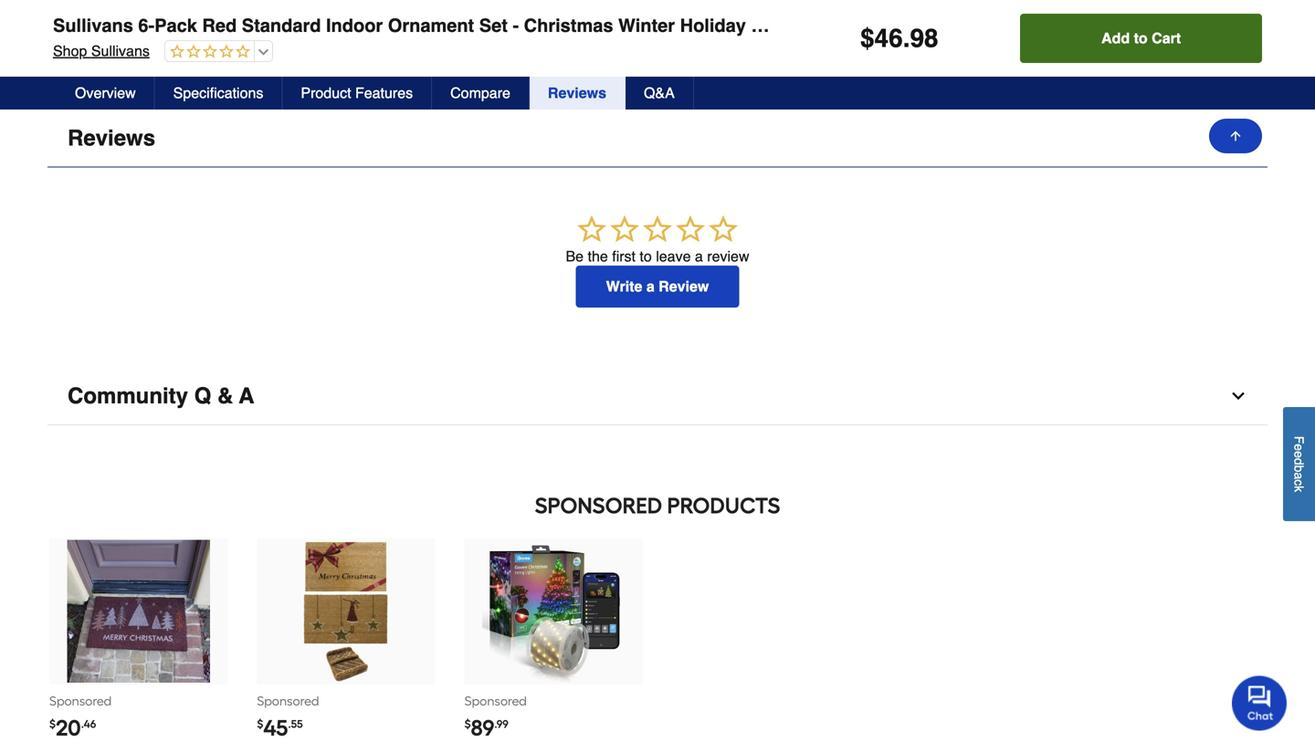 Task type: locate. For each thing, give the bounding box(es) containing it.
$ inside sponsored $ 89 .99
[[465, 718, 471, 731]]

indoor down standard
[[257, 40, 299, 57]]

1 vertical spatial sullivans
[[91, 42, 150, 59]]

.99
[[494, 718, 508, 731]]

sponsored $ 20 .46
[[49, 694, 112, 741]]

rubber-cal 2-ft x 3-ft brown rectangular indoor or outdoor winter door mat image
[[67, 540, 210, 683], [275, 540, 418, 683]]

overview
[[75, 84, 136, 101]]

cell
[[778, 40, 928, 58], [1038, 40, 1189, 58]]

0 horizontal spatial cell
[[778, 40, 928, 58]]

$ inside the sponsored $ 45 .55
[[257, 718, 263, 731]]

0 vertical spatial indoor
[[326, 15, 383, 36]]

sponsored for sponsored products
[[535, 493, 662, 519]]

reviews down overview button
[[68, 125, 155, 151]]

1 vertical spatial a
[[647, 278, 655, 295]]

0 horizontal spatial indoor
[[257, 40, 299, 57]]

southdeep products heading
[[47, 488, 1268, 524]]

standard
[[242, 15, 321, 36]]

leave
[[656, 248, 691, 265]]

1 vertical spatial to
[[640, 248, 652, 265]]

$ left .
[[860, 24, 875, 53]]

a inside button
[[647, 278, 655, 295]]

1 horizontal spatial cell
[[1038, 40, 1189, 58]]

0 vertical spatial a
[[695, 248, 703, 265]]

$ left .46
[[49, 718, 56, 731]]

q
[[194, 383, 211, 409]]

1 cell from the left
[[778, 40, 928, 58]]

.55
[[288, 718, 303, 731]]

indoor
[[326, 15, 383, 36], [257, 40, 299, 57]]

2 horizontal spatial a
[[1292, 472, 1307, 480]]

sullivans down 6-
[[91, 42, 150, 59]]

0 vertical spatial zero stars image
[[165, 44, 250, 61]]

product features
[[301, 84, 413, 101]]

e up d
[[1292, 444, 1307, 451]]

45
[[263, 715, 288, 741]]

a up k
[[1292, 472, 1307, 480]]

f e e d b a c k
[[1292, 436, 1307, 492]]

a right leave
[[695, 248, 703, 265]]

specifications
[[173, 84, 263, 101]]

1 horizontal spatial zero stars image
[[575, 213, 741, 247]]

sponsored inside 'southdeep products' 'heading'
[[535, 493, 662, 519]]

reviews down christmas
[[548, 84, 606, 101]]

review
[[659, 278, 709, 295]]

use
[[79, 40, 106, 57]]

1 horizontal spatial reviews
[[548, 84, 606, 101]]

$ left .99
[[465, 718, 471, 731]]

pack
[[154, 15, 197, 36]]

red
[[202, 15, 237, 36]]

community
[[68, 383, 188, 409]]

to right add
[[1134, 30, 1148, 47]]

89
[[471, 715, 494, 741]]

1 vertical spatial indoor
[[257, 40, 299, 57]]

e
[[1292, 444, 1307, 451], [1292, 451, 1307, 458]]

$ left .55
[[257, 718, 263, 731]]

a for be the first to leave a review
[[695, 248, 703, 265]]

reviews button down christmas
[[530, 77, 626, 110]]

indoor inside cell
[[257, 40, 299, 57]]

reviews
[[548, 84, 606, 101], [68, 125, 155, 151]]

product
[[301, 84, 351, 101]]

cart
[[1152, 30, 1181, 47]]

to
[[1134, 30, 1148, 47], [640, 248, 652, 265]]

a
[[695, 248, 703, 265], [647, 278, 655, 295], [1292, 472, 1307, 480]]

1 rubber-cal 2-ft x 3-ft brown rectangular indoor or outdoor winter door mat image from the left
[[67, 540, 210, 683]]

sullivans
[[53, 15, 133, 36], [91, 42, 150, 59]]

zero stars image
[[165, 44, 250, 61], [575, 213, 741, 247]]

a right write
[[647, 278, 655, 295]]

0 horizontal spatial a
[[647, 278, 655, 295]]

0 horizontal spatial rubber-cal 2-ft x 3-ft brown rectangular indoor or outdoor winter door mat image
[[67, 540, 210, 683]]

zero stars image down red at the top of page
[[165, 44, 250, 61]]

a inside button
[[1292, 472, 1307, 480]]

be the first to leave a review
[[566, 248, 749, 265]]

k
[[1292, 486, 1307, 492]]

be
[[566, 248, 584, 265]]

a for f e e d b a c k
[[1292, 472, 1307, 480]]

sullivans up use
[[53, 15, 133, 36]]

review
[[707, 248, 749, 265]]

$ inside 'sponsored $ 20 .46'
[[49, 718, 56, 731]]

write
[[606, 278, 642, 295]]

46
[[875, 24, 903, 53]]

reviews button
[[530, 77, 626, 110], [47, 110, 1268, 167]]

20
[[56, 715, 81, 741]]

overview button
[[57, 77, 155, 110]]

sponsored for sponsored $ 20 .46
[[49, 694, 112, 709]]

product features button
[[283, 77, 432, 110]]

1 horizontal spatial to
[[1134, 30, 1148, 47]]

$ for 20
[[49, 718, 56, 731]]

$
[[860, 24, 875, 53], [49, 718, 56, 731], [257, 718, 263, 731], [465, 718, 471, 731]]

set
[[479, 15, 508, 36]]

.46
[[81, 718, 96, 731]]

0 horizontal spatial to
[[640, 248, 652, 265]]

to right first
[[640, 248, 652, 265]]

holiday
[[680, 15, 746, 36]]

1 horizontal spatial indoor
[[326, 15, 383, 36]]

first
[[612, 248, 636, 265]]

q&a button
[[626, 77, 694, 110]]

indoor up indoor cell
[[326, 15, 383, 36]]

sponsored
[[535, 493, 662, 519], [49, 694, 112, 709], [257, 694, 319, 709], [465, 694, 527, 709]]

govee 200-count 62-ft multi-function multicolor led plug-in christmas string lights timer image
[[482, 540, 625, 683]]

0 vertical spatial to
[[1134, 30, 1148, 47]]

1 e from the top
[[1292, 444, 1307, 451]]

&
[[217, 383, 233, 409]]

1 horizontal spatial a
[[695, 248, 703, 265]]

zero stars image up 'be the first to leave a review'
[[575, 213, 741, 247]]

0 horizontal spatial reviews
[[68, 125, 155, 151]]

2 rubber-cal 2-ft x 3-ft brown rectangular indoor or outdoor winter door mat image from the left
[[275, 540, 418, 683]]

1 horizontal spatial rubber-cal 2-ft x 3-ft brown rectangular indoor or outdoor winter door mat image
[[275, 540, 418, 683]]

e up b on the bottom
[[1292, 451, 1307, 458]]

2 vertical spatial a
[[1292, 472, 1307, 480]]

f e e d b a c k button
[[1283, 407, 1315, 521]]

6-
[[138, 15, 155, 36]]



Task type: describe. For each thing, give the bounding box(es) containing it.
chevron down image
[[1229, 387, 1248, 405]]

shop sullivans
[[53, 42, 150, 59]]

0 vertical spatial reviews
[[548, 84, 606, 101]]

chevron up image
[[1229, 129, 1248, 147]]

98
[[910, 24, 939, 53]]

arrow up image
[[1228, 129, 1243, 143]]

$ for 45
[[257, 718, 263, 731]]

compare button
[[432, 77, 530, 110]]

sponsored products
[[535, 493, 780, 519]]

christmas
[[524, 15, 613, 36]]

rubber-cal 2-ft x 3-ft brown rectangular indoor or outdoor winter door mat image for 45
[[275, 540, 418, 683]]

1 vertical spatial reviews
[[68, 125, 155, 151]]

f
[[1292, 436, 1307, 444]]

indoor cell
[[257, 40, 408, 58]]

sponsored for sponsored $ 45 .55
[[257, 694, 319, 709]]

specifications button
[[155, 77, 283, 110]]

sponsored $ 45 .55
[[257, 694, 319, 741]]

2 cell from the left
[[1038, 40, 1189, 58]]

shop
[[53, 42, 87, 59]]

$ for 89
[[465, 718, 471, 731]]

community q & a
[[68, 383, 254, 409]]

2 e from the top
[[1292, 451, 1307, 458]]

-
[[513, 15, 519, 36]]

add to cart button
[[1020, 14, 1262, 63]]

b
[[1292, 465, 1307, 472]]

ornament
[[388, 15, 474, 36]]

$ 46 . 98
[[860, 24, 939, 53]]

write a review
[[606, 278, 709, 295]]

compare
[[450, 84, 511, 101]]

sponsored for sponsored $ 89 .99
[[465, 694, 527, 709]]

sullivans 6-pack red standard indoor ornament set - christmas winter holiday decoration
[[53, 15, 847, 36]]

to inside button
[[1134, 30, 1148, 47]]

0 horizontal spatial zero stars image
[[165, 44, 250, 61]]

rubber-cal 2-ft x 3-ft brown rectangular indoor or outdoor winter door mat image for 20
[[67, 540, 210, 683]]

reviews button down q&a button
[[47, 110, 1268, 167]]

a
[[239, 383, 254, 409]]

location
[[110, 40, 171, 57]]

sponsored $ 89 .99
[[465, 694, 527, 741]]

decoration
[[751, 15, 847, 36]]

community q & a button
[[47, 368, 1268, 425]]

the
[[588, 248, 608, 265]]

winter
[[618, 15, 675, 36]]

features
[[355, 84, 413, 101]]

add to cart
[[1102, 30, 1181, 47]]

chat invite button image
[[1232, 675, 1288, 731]]

0 vertical spatial sullivans
[[53, 15, 133, 36]]

c
[[1292, 480, 1307, 486]]

1 vertical spatial zero stars image
[[575, 213, 741, 247]]

.
[[903, 24, 910, 53]]

add
[[1102, 30, 1130, 47]]

use location
[[79, 40, 171, 57]]

d
[[1292, 458, 1307, 465]]

write a review button
[[576, 266, 739, 308]]

q&a
[[644, 84, 675, 101]]

products
[[667, 493, 780, 519]]



Task type: vqa. For each thing, say whether or not it's contained in the screenshot.
of
no



